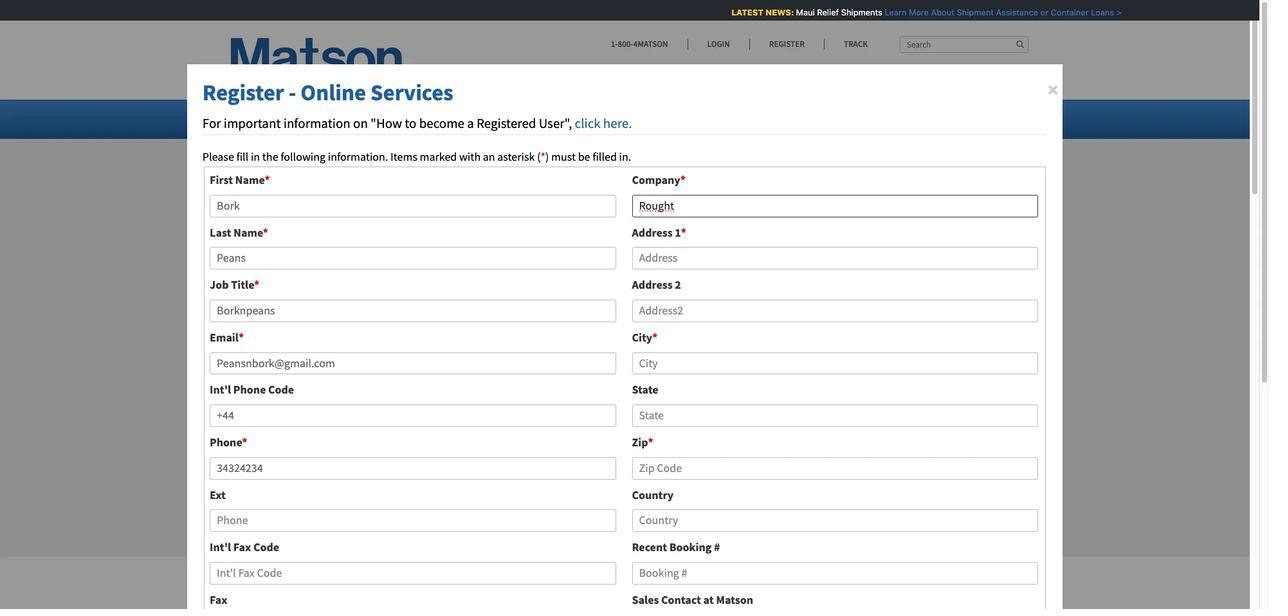 Task type: locate. For each thing, give the bounding box(es) containing it.
Email text field
[[210, 352, 616, 375]]

0 vertical spatial register
[[770, 39, 805, 50]]

goods:
[[453, 379, 485, 393]]

1- inside individual/one-time shipping household goods: book – please call 1-888-562-8766: estimate track
[[580, 379, 589, 393]]

for
[[386, 146, 420, 185], [362, 229, 377, 244], [357, 498, 371, 513]]

Address 2 text field
[[632, 300, 1039, 322]]

1 vertical spatial name
[[234, 225, 263, 240]]

a
[[467, 115, 474, 132]]

1 vertical spatial to
[[306, 498, 316, 513]]

individual/one- for track
[[254, 379, 329, 393]]

×
[[1048, 77, 1059, 103]]

inquires:
[[295, 323, 341, 338]]

2 shipping from the top
[[354, 379, 395, 393]]

information.
[[328, 149, 388, 164]]

Zip Code text field
[[632, 457, 1039, 480]]

register link
[[750, 39, 824, 50]]

2 vertical spatial shipping
[[354, 419, 395, 434]]

2 vertical spatial to
[[749, 576, 759, 591]]

0 vertical spatial with
[[459, 149, 481, 164]]

1 vertical spatial fax
[[210, 593, 228, 607]]

to left get
[[749, 576, 759, 591]]

0 horizontal spatial please
[[203, 149, 234, 164]]

call down estimate
[[675, 419, 692, 434]]

3 time from the top
[[329, 419, 351, 434]]

matson
[[426, 146, 517, 185], [442, 263, 478, 277], [382, 285, 417, 300], [452, 498, 488, 513], [716, 593, 754, 607]]

1 horizontal spatial for
[[231, 323, 248, 338]]

int'l up also
[[210, 540, 231, 555]]

1 int'l from the top
[[210, 383, 231, 397]]

0 vertical spatial individual/one-
[[254, 356, 329, 371]]

zip *
[[632, 435, 654, 450]]

with
[[459, 149, 481, 164], [419, 263, 440, 277], [428, 498, 450, 513]]

int'l left "track"
[[210, 383, 231, 397]]

First Name text field
[[210, 195, 616, 217]]

company
[[632, 173, 681, 187], [231, 183, 352, 222], [254, 263, 300, 277]]

1 vertical spatial time
[[329, 379, 351, 393]]

other inside the "individual/one-time shipping other containerized commodities: book/quote – please call 1-800-962- 8766: or"
[[398, 419, 424, 434]]

register up important
[[203, 79, 284, 107]]

2 vertical spatial with
[[428, 498, 450, 513]]

time inside the "individual/one-time shipping other containerized commodities: book/quote – please call 1-800-962- 8766: or"
[[329, 419, 351, 434]]

0 horizontal spatial –
[[519, 379, 524, 393]]

int'l for int'l phone code
[[210, 383, 231, 397]]

individual/one- up "track"
[[254, 379, 329, 393]]

0 vertical spatial for
[[203, 115, 221, 132]]

1 vertical spatial 8766:
[[254, 438, 280, 453]]

track
[[254, 397, 286, 412]]

time inside individual/one-time shipping household goods: book – please call 1-888-562-8766: estimate track
[[329, 379, 351, 393]]

additional
[[501, 285, 551, 300]]

matson inside registration for matson navigation company
[[426, 146, 517, 185]]

user",
[[539, 115, 572, 132]]

with right account
[[428, 498, 450, 513]]

2 address from the top
[[632, 278, 673, 292]]

4matson
[[634, 39, 668, 50]]

1 horizontal spatial 800-
[[703, 419, 724, 434]]

address 1 *
[[632, 225, 687, 240]]

0 vertical spatial for
[[386, 146, 420, 185]]

1 vertical spatial code
[[254, 540, 279, 555]]

business
[[374, 263, 416, 277]]

0 vertical spatial 1-
[[611, 39, 618, 50]]

company doing ongoing business with matson link
[[254, 263, 478, 277]]

with for marked
[[459, 149, 481, 164]]

code down for all other inquires:
[[268, 383, 294, 397]]

automobile
[[328, 576, 384, 591]]

1 vertical spatial individual/one-
[[254, 379, 329, 393]]

doing
[[302, 263, 330, 277]]

1-800-4matson link
[[611, 39, 688, 50]]

automobile:
[[398, 356, 457, 371]]

2 horizontal spatial to
[[749, 576, 759, 591]]

1 vertical spatial or
[[282, 438, 292, 453]]

1- left 562-
[[580, 379, 589, 393]]

on left "how
[[353, 115, 368, 132]]

8766: inside the "individual/one-time shipping other containerized commodities: book/quote – please call 1-800-962- 8766: or"
[[254, 438, 280, 453]]

on down company doing ongoing business with matson link
[[367, 285, 380, 300]]

automobile shipment tracking
[[328, 576, 477, 591]]

assistance
[[992, 7, 1034, 17]]

loans
[[1087, 7, 1110, 17]]

trucker
[[254, 460, 290, 475]]

or left container
[[1036, 7, 1044, 17]]

click here. link
[[575, 115, 632, 132]]

time for track
[[329, 379, 351, 393]]

2 registration from the top
[[231, 229, 294, 244]]

1 vertical spatial int'l
[[210, 540, 231, 555]]

for inside registration for matson navigation company
[[386, 146, 420, 185]]

with for account
[[428, 498, 450, 513]]

1-
[[611, 39, 618, 50], [580, 379, 589, 393], [694, 419, 703, 434]]

company inside registration for matson navigation company
[[231, 183, 352, 222]]

job
[[210, 278, 229, 292]]

1 horizontal spatial 8766:
[[631, 379, 657, 393]]

0 vertical spatial to
[[405, 115, 417, 132]]

marked
[[420, 149, 457, 164]]

shipment left tracking
[[386, 576, 434, 591]]

for left important
[[203, 115, 221, 132]]

City text field
[[632, 352, 1039, 375]]

None search field
[[900, 36, 1029, 53]]

0 vertical spatial shipment
[[952, 7, 989, 17]]

1 vertical spatial please
[[641, 419, 672, 434]]

0 horizontal spatial 800-
[[618, 39, 634, 50]]

to
[[405, 115, 417, 132], [306, 498, 316, 513], [749, 576, 759, 591]]

2 vertical spatial 1-
[[694, 419, 703, 434]]

0 vertical spatial on
[[353, 115, 368, 132]]

individual/one- for or
[[254, 419, 329, 434]]

registration left is
[[231, 229, 294, 244]]

other right all
[[265, 323, 293, 338]]

register for register
[[770, 39, 805, 50]]

0 vertical spatial address
[[632, 225, 673, 240]]

shipping
[[354, 356, 395, 371], [354, 379, 395, 393], [354, 419, 395, 434]]

matson down the a
[[426, 146, 517, 185]]

1 shipping from the top
[[354, 356, 395, 371]]

1 vertical spatial shipment
[[386, 576, 434, 591]]

alaska
[[536, 111, 568, 126]]

an left the asterisk
[[483, 149, 495, 164]]

user already registered on matson website needing additional access link
[[254, 285, 585, 300]]

2
[[675, 278, 681, 292]]

0 vertical spatial 8766:
[[631, 379, 657, 393]]

Ext text field
[[210, 510, 616, 532]]

2 vertical spatial for
[[357, 498, 371, 513]]

call left 888-
[[560, 379, 577, 393]]

to left register
[[306, 498, 316, 513]]

name down in
[[235, 173, 265, 187]]

0 vertical spatial time
[[329, 356, 351, 371]]

1- left the 4matson
[[611, 39, 618, 50]]

shipping for other
[[354, 419, 395, 434]]

first
[[210, 173, 233, 187]]

company up is
[[231, 183, 352, 222]]

0 horizontal spatial register
[[203, 79, 284, 107]]

1- inside the "individual/one-time shipping other containerized commodities: book/quote – please call 1-800-962- 8766: or"
[[694, 419, 703, 434]]

1 vertical spatial registration
[[231, 229, 294, 244]]

fax up also
[[234, 540, 251, 555]]

1 vertical spatial call
[[675, 419, 692, 434]]

registration down information
[[231, 146, 379, 185]]

of
[[254, 576, 264, 591]]

0 vertical spatial fax
[[234, 540, 251, 555]]

0 horizontal spatial call
[[560, 379, 577, 393]]

code for int'l fax code
[[254, 540, 279, 555]]

(
[[537, 149, 541, 164]]

please inside individual/one-time shipping household goods: book – please call 1-888-562-8766: estimate track
[[527, 379, 558, 393]]

with right 'marked'
[[459, 149, 481, 164]]

track link
[[824, 39, 868, 50]]

individual/one- inside the "individual/one-time shipping other containerized commodities: book/quote – please call 1-800-962- 8766: or"
[[254, 419, 329, 434]]

–
[[519, 379, 524, 393], [633, 419, 639, 434]]

8766:
[[631, 379, 657, 393], [254, 438, 280, 453]]

1 vertical spatial please
[[593, 576, 624, 591]]

user already registered on matson website needing additional access
[[254, 285, 585, 300]]

or up trucker on the left bottom
[[282, 438, 292, 453]]

click
[[575, 115, 601, 132], [571, 498, 593, 513]]

for right register
[[357, 498, 371, 513]]

int'l
[[210, 383, 231, 397], [210, 540, 231, 555]]

address left 2
[[632, 278, 673, 292]]

maui
[[792, 7, 810, 17]]

community
[[490, 576, 547, 591]]

for up company doing ongoing business with matson
[[362, 229, 377, 244]]

shipping up phone text box
[[354, 419, 395, 434]]

0 vertical spatial call
[[560, 379, 577, 393]]

individual/one- down track link at left bottom
[[254, 419, 329, 434]]

please inside the "individual/one-time shipping other containerized commodities: book/quote – please call 1-800-962- 8766: or"
[[641, 419, 672, 434]]

3 individual/one- from the top
[[254, 419, 329, 434]]

0 vertical spatial registration
[[231, 146, 379, 185]]

company for doing
[[254, 263, 300, 277]]

please up the first
[[203, 149, 234, 164]]

shipping left automobile:
[[354, 356, 395, 371]]

already
[[278, 285, 314, 300]]

time
[[329, 356, 351, 371], [329, 379, 351, 393], [329, 419, 351, 434]]

matson up needing
[[442, 263, 478, 277]]

1 time from the top
[[329, 356, 351, 371]]

2 individual/one- from the top
[[254, 379, 329, 393]]

matson down the business in the left top of the page
[[382, 285, 417, 300]]

name for first name
[[235, 173, 265, 187]]

0 horizontal spatial for
[[203, 115, 221, 132]]

matson down service
[[716, 593, 754, 607]]

1 vertical spatial other
[[398, 419, 424, 434]]

interest:
[[267, 576, 309, 591]]

register down news:
[[770, 39, 805, 50]]

0 horizontal spatial 1-
[[580, 379, 589, 393]]

title
[[231, 278, 254, 292]]

phone up ext
[[210, 435, 242, 450]]

blue matson logo with ocean, shipping, truck, rail and logistics written beneath it. image
[[231, 38, 411, 91]]

sales
[[632, 593, 659, 607]]

– right 'book'
[[519, 379, 524, 393]]

address 2
[[632, 278, 681, 292]]

1 vertical spatial on
[[367, 285, 380, 300]]

registration is applicable for following:
[[231, 229, 431, 244]]

1 vertical spatial –
[[633, 419, 639, 434]]

1 horizontal spatial other
[[398, 419, 424, 434]]

0 horizontal spatial or
[[282, 438, 292, 453]]

1 registration from the top
[[231, 146, 379, 185]]

login link
[[688, 39, 750, 50]]

asia
[[607, 111, 627, 126]]

1 individual/one- from the top
[[254, 356, 329, 371]]

backtop image
[[614, 596, 646, 609]]

fax down the int'l fax code
[[210, 593, 228, 607]]

please right 'book'
[[527, 379, 558, 393]]

for left all
[[231, 323, 248, 338]]

become
[[419, 115, 465, 132]]

household
[[398, 379, 450, 393]]

items
[[391, 149, 418, 164]]

&
[[435, 111, 443, 126]]

1 horizontal spatial call
[[675, 419, 692, 434]]

on for matson
[[367, 285, 380, 300]]

– up zip
[[633, 419, 639, 434]]

0 horizontal spatial 8766:
[[254, 438, 280, 453]]

address left 1
[[632, 225, 673, 240]]

registration for registration for matson navigation company
[[231, 146, 379, 185]]

1 horizontal spatial 1-
[[611, 39, 618, 50]]

2 vertical spatial individual/one-
[[254, 419, 329, 434]]

an...
[[779, 576, 800, 591]]

shipment right about
[[952, 7, 989, 17]]

shipping inside individual/one-time shipping household goods: book – please call 1-888-562-8766: estimate track
[[354, 379, 395, 393]]

1 horizontal spatial an
[[483, 149, 495, 164]]

community giving link
[[490, 576, 580, 591]]

2 horizontal spatial 1-
[[694, 419, 703, 434]]

8766: left estimate
[[631, 379, 657, 393]]

please up zip *
[[641, 419, 672, 434]]

0 vertical spatial please
[[527, 379, 558, 393]]

click left here
[[571, 498, 593, 513]]

1- left 962-
[[694, 419, 703, 434]]

1 vertical spatial register
[[203, 79, 284, 107]]

2 vertical spatial please
[[537, 498, 568, 513]]

for left 'marked'
[[386, 146, 420, 185]]

country
[[632, 488, 674, 502]]

2 int'l from the top
[[210, 540, 231, 555]]

individual/one- inside individual/one-time shipping household goods: book – please call 1-888-562-8766: estimate track
[[254, 379, 329, 393]]

Search search field
[[900, 36, 1029, 53]]

1 horizontal spatial shipment
[[952, 7, 989, 17]]

to right "how
[[405, 115, 417, 132]]

1 vertical spatial for
[[231, 323, 248, 338]]

navigation
[[524, 146, 658, 185]]

Last Name text field
[[210, 247, 616, 270]]

1 vertical spatial 1-
[[580, 379, 589, 393]]

0 vertical spatial shipping
[[354, 356, 395, 371]]

0 vertical spatial or
[[1036, 7, 1044, 17]]

1 vertical spatial 800-
[[703, 419, 724, 434]]

2 vertical spatial time
[[329, 419, 351, 434]]

1 horizontal spatial please
[[593, 576, 624, 591]]

1 vertical spatial shipping
[[354, 379, 395, 393]]

with up website
[[419, 263, 440, 277]]

1 vertical spatial click
[[571, 498, 593, 513]]

book/quote
[[563, 419, 631, 434]]

name right last
[[234, 225, 263, 240]]

overview link
[[247, 111, 300, 126]]

1 address from the top
[[632, 225, 673, 240]]

0 vertical spatial name
[[235, 173, 265, 187]]

1 horizontal spatial to
[[405, 115, 417, 132]]

0 vertical spatial int'l
[[210, 383, 231, 397]]

phone up phone *
[[234, 383, 266, 397]]

Country text field
[[632, 510, 1039, 532]]

1 horizontal spatial register
[[770, 39, 805, 50]]

0 horizontal spatial other
[[265, 323, 293, 338]]

0 vertical spatial click
[[575, 115, 601, 132]]

company up user
[[254, 263, 300, 277]]

registration
[[231, 146, 379, 185], [231, 229, 294, 244]]

int'l for int'l fax code
[[210, 540, 231, 555]]

1 vertical spatial address
[[632, 278, 673, 292]]

shipping down individual/one-time shipping automobile:
[[354, 379, 395, 393]]

0 vertical spatial other
[[265, 323, 293, 338]]

1 horizontal spatial –
[[633, 419, 639, 434]]

8766: up trucker link
[[254, 438, 280, 453]]

shipping inside the "individual/one-time shipping other containerized commodities: book/quote – please call 1-800-962- 8766: or"
[[354, 419, 395, 434]]

in.
[[619, 149, 632, 164]]

3 shipping from the top
[[354, 419, 395, 434]]

2 time from the top
[[329, 379, 351, 393]]

0 vertical spatial 800-
[[618, 39, 634, 50]]

individual/one- down for all other inquires:
[[254, 356, 329, 371]]

registration inside registration for matson navigation company
[[231, 146, 379, 185]]

an left account
[[373, 498, 385, 513]]

phone
[[234, 383, 266, 397], [210, 435, 242, 450]]

tracking
[[436, 576, 477, 591]]

if
[[231, 498, 237, 513]]

if you intended to register for an account with matson logistics, please click here
[[231, 498, 617, 513]]

click left asia
[[575, 115, 601, 132]]

0 horizontal spatial to
[[306, 498, 316, 513]]

0 vertical spatial please
[[203, 149, 234, 164]]

0 vertical spatial –
[[519, 379, 524, 393]]

800-
[[618, 39, 634, 50], [703, 419, 724, 434]]

please up backtop image
[[593, 576, 624, 591]]

needing
[[460, 285, 499, 300]]

please right the logistics,
[[537, 498, 568, 513]]

call inside individual/one-time shipping household goods: book – please call 1-888-562-8766: estimate track
[[560, 379, 577, 393]]

>
[[1112, 7, 1117, 17]]

0 horizontal spatial an
[[373, 498, 385, 513]]

0 vertical spatial code
[[268, 383, 294, 397]]

company up the address 1 *
[[632, 173, 681, 187]]

962-
[[724, 419, 745, 434]]

other up phone text box
[[398, 419, 424, 434]]

code up also of interest:
[[254, 540, 279, 555]]



Task type: vqa. For each thing, say whether or not it's contained in the screenshot.
Assistance
yes



Task type: describe. For each thing, give the bounding box(es) containing it.
call inside the "individual/one-time shipping other containerized commodities: book/quote – please call 1-800-962- 8766: or"
[[675, 419, 692, 434]]

888-
[[589, 379, 610, 393]]

important
[[224, 115, 281, 132]]

int'l fax code
[[210, 540, 279, 555]]

individual/one-time shipping other containerized commodities: book/quote – please call 1-800-962- 8766: or
[[254, 419, 745, 453]]

please contact customer service to get an...
[[593, 576, 800, 591]]

is
[[296, 229, 304, 244]]

overview
[[247, 111, 293, 126]]

relief
[[813, 7, 834, 17]]

learn more about shipment assistance or container loans > link
[[880, 7, 1117, 17]]

Company text field
[[632, 195, 1039, 217]]

0 vertical spatial phone
[[234, 383, 266, 397]]

562-
[[610, 379, 631, 393]]

1 horizontal spatial fax
[[234, 540, 251, 555]]

asia link
[[607, 111, 635, 126]]

please fill in the following information.  items marked with an asterisk ( * ) must be filled in.
[[203, 149, 632, 164]]

shipping for automobile:
[[354, 356, 395, 371]]

phone *
[[210, 435, 247, 450]]

must
[[552, 149, 576, 164]]

book
[[488, 379, 516, 393]]

job title *
[[210, 278, 260, 292]]

Phone text field
[[210, 457, 616, 480]]

or inside the "individual/one-time shipping other containerized commodities: book/quote – please call 1-800-962- 8766: or"
[[282, 438, 292, 453]]

guam
[[404, 111, 433, 126]]

× button
[[1048, 77, 1059, 103]]

please for please contact customer service to get an...
[[593, 576, 624, 591]]

name for last name
[[234, 225, 263, 240]]

email *
[[210, 330, 244, 345]]

registered
[[477, 115, 536, 132]]

news:
[[761, 7, 789, 17]]

customer
[[665, 576, 711, 591]]

giving
[[549, 576, 580, 591]]

trucker link
[[254, 460, 290, 475]]

Address text field
[[632, 247, 1039, 270]]

city
[[632, 330, 653, 345]]

int'l phone code
[[210, 383, 294, 397]]

)
[[546, 149, 549, 164]]

registration for matson navigation company
[[231, 146, 658, 222]]

last name *
[[210, 225, 268, 240]]

address for address 2
[[632, 278, 673, 292]]

please contact customer service to get an... link
[[593, 576, 800, 591]]

shipping for household
[[354, 379, 395, 393]]

filled
[[593, 149, 617, 164]]

individual/one-time shipping household goods: book – please call 1-888-562-8766: estimate track
[[254, 379, 707, 412]]

company for *
[[632, 173, 681, 187]]

1 vertical spatial with
[[419, 263, 440, 277]]

1
[[675, 225, 681, 240]]

1-800-4matson
[[611, 39, 668, 50]]

time for or
[[329, 419, 351, 434]]

– inside the "individual/one-time shipping other containerized commodities: book/quote – please call 1-800-962- 8766: or"
[[633, 419, 639, 434]]

0 vertical spatial an
[[483, 149, 495, 164]]

1 horizontal spatial or
[[1036, 7, 1044, 17]]

"how
[[371, 115, 402, 132]]

following:
[[379, 229, 431, 244]]

8766: inside individual/one-time shipping household goods: book – please call 1-888-562-8766: estimate track
[[631, 379, 657, 393]]

container
[[1046, 7, 1084, 17]]

zip
[[632, 435, 648, 450]]

track link
[[254, 397, 286, 412]]

information
[[284, 115, 351, 132]]

– inside individual/one-time shipping household goods: book – please call 1-888-562-8766: estimate track
[[519, 379, 524, 393]]

guam & micronesia
[[404, 111, 497, 126]]

please for please fill in the following information.  items marked with an asterisk ( * ) must be filled in.
[[203, 149, 234, 164]]

city *
[[632, 330, 658, 345]]

0 horizontal spatial shipment
[[386, 576, 434, 591]]

company *
[[632, 173, 686, 187]]

#
[[714, 540, 720, 555]]

800- inside the "individual/one-time shipping other containerized commodities: book/quote – please call 1-800-962- 8766: or"
[[703, 419, 724, 434]]

automobile shipment tracking link
[[328, 576, 477, 591]]

account
[[387, 498, 426, 513]]

access
[[553, 285, 585, 300]]

1 vertical spatial phone
[[210, 435, 242, 450]]

for for for important information on "how to become a registered user", click here.
[[203, 115, 221, 132]]

user
[[254, 285, 276, 300]]

hawaii link
[[332, 111, 373, 126]]

track
[[844, 39, 868, 50]]

micronesia
[[445, 111, 497, 126]]

1 vertical spatial an
[[373, 498, 385, 513]]

address for address 1 *
[[632, 225, 673, 240]]

following
[[281, 149, 326, 164]]

matson left the logistics,
[[452, 498, 488, 513]]

first name *
[[210, 173, 270, 187]]

recent booking #
[[632, 540, 720, 555]]

on for "how
[[353, 115, 368, 132]]

last
[[210, 225, 231, 240]]

for for for all other inquires:
[[231, 323, 248, 338]]

search image
[[1017, 40, 1025, 48]]

get
[[762, 576, 777, 591]]

recent
[[632, 540, 667, 555]]

latest news: maui relief shipments learn more about shipment assistance or container loans >
[[727, 7, 1117, 17]]

ongoing
[[332, 263, 372, 277]]

shipments
[[837, 7, 878, 17]]

Job Title text field
[[210, 300, 616, 322]]

1 vertical spatial for
[[362, 229, 377, 244]]

in
[[251, 149, 260, 164]]

the
[[262, 149, 278, 164]]

Int'l Phone Code text field
[[210, 405, 616, 427]]

State text field
[[632, 405, 1039, 427]]

code for int'l phone code
[[268, 383, 294, 397]]

0 horizontal spatial fax
[[210, 593, 228, 607]]

hawaii
[[332, 111, 365, 126]]

Recent Booking # text field
[[632, 563, 1039, 585]]

Int'l Fax Code text field
[[210, 563, 616, 585]]

sales contact at matson
[[632, 593, 754, 607]]

registration for registration is applicable for following:
[[231, 229, 294, 244]]

for important information on "how to become a registered user", click here.
[[203, 115, 632, 132]]

contact
[[662, 593, 701, 607]]

fill
[[236, 149, 249, 164]]

state
[[632, 383, 659, 397]]

all
[[250, 323, 263, 338]]

here.
[[604, 115, 632, 132]]

at
[[704, 593, 714, 607]]

register for register - online services
[[203, 79, 284, 107]]



